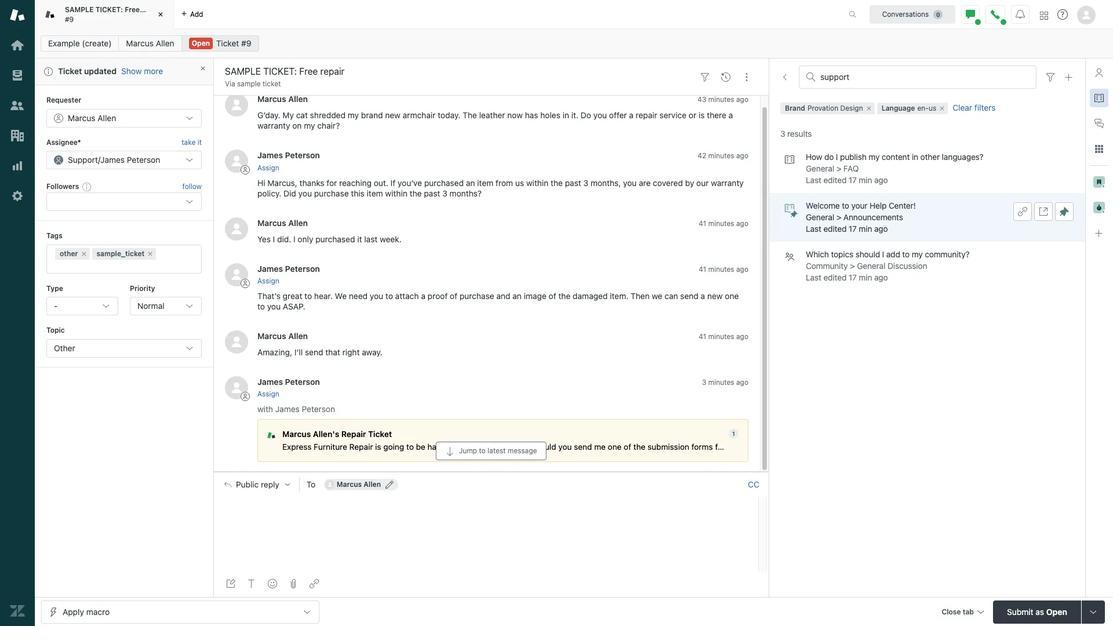 Task type: locate. For each thing, give the bounding box(es) containing it.
chair?
[[317, 121, 340, 131]]

tags
[[46, 232, 62, 240]]

2 vertical spatial >
[[850, 261, 855, 271]]

views image
[[10, 68, 25, 83]]

2 vertical spatial 41
[[699, 332, 706, 341]]

0 horizontal spatial is
[[375, 443, 381, 452]]

image
[[524, 291, 547, 301]]

purchased inside hi marcus, thanks for reaching out. if you've purchased an item from us within the past 3 months, you are covered by our warranty policy. did you purchase this item within the past 3 months?
[[424, 178, 464, 188]]

2 vertical spatial 41 minutes ago
[[699, 332, 749, 341]]

in inside g'day. my cat shredded my brand new armchair today. the leather now has holes in it. do you offer a repair service or is there a warranty on my chair?
[[563, 110, 569, 120]]

0 vertical spatial in
[[563, 110, 569, 120]]

to inside button
[[479, 446, 486, 455]]

1 41 from the top
[[699, 219, 706, 228]]

17 for should
[[849, 273, 857, 283]]

marcus inside requester element
[[68, 113, 95, 123]]

help
[[870, 201, 887, 211]]

ago for 43 minutes ago text field
[[736, 95, 749, 104]]

1 vertical spatial us
[[515, 178, 524, 188]]

of right the out
[[790, 443, 797, 452]]

you left are
[[623, 178, 637, 188]]

0 vertical spatial assign
[[257, 163, 279, 172]]

‭faq‬
[[844, 164, 859, 174]]

proof
[[428, 291, 448, 301]]

assignee* element
[[46, 151, 202, 169]]

close image
[[155, 9, 166, 20]]

0 horizontal spatial open
[[192, 39, 210, 48]]

1 vertical spatial new
[[707, 291, 723, 301]]

clear
[[953, 103, 972, 112]]

new right brand
[[385, 110, 401, 120]]

marcus allen
[[126, 38, 174, 48], [257, 94, 308, 104], [68, 113, 116, 123], [257, 218, 308, 228], [257, 331, 308, 341], [337, 480, 381, 489]]

if
[[391, 178, 396, 188]]

marcus allen down requester
[[68, 113, 116, 123]]

organizations image
[[10, 128, 25, 143]]

discussion
[[888, 261, 927, 271]]

1 vertical spatial item
[[367, 188, 383, 198]]

repair left service
[[636, 110, 657, 120]]

format text image
[[247, 579, 256, 589]]

armchair right his
[[474, 443, 507, 452]]

0 horizontal spatial in
[[563, 110, 569, 120]]

ago for 41 minutes ago text box corresponding to yes i did. i only purchased it last week.
[[736, 219, 749, 228]]

0 vertical spatial min
[[859, 175, 872, 185]]

0 horizontal spatial ticket
[[58, 66, 82, 76]]

1 james peterson assign from the top
[[257, 150, 320, 172]]

open
[[192, 39, 210, 48], [1047, 607, 1067, 617]]

1 assign from the top
[[257, 163, 279, 172]]

one
[[725, 291, 739, 301], [608, 443, 622, 452]]

for
[[327, 178, 337, 188], [715, 443, 725, 452]]

1 vertical spatial an
[[513, 291, 522, 301]]

unpin from ticket image
[[1060, 207, 1069, 216]]

yes
[[257, 234, 271, 244]]

6 minutes from the top
[[708, 378, 734, 387]]

ago for 41 minutes ago text box associated with that's great to hear. we need you to attach a proof of purchase and an image of the damaged item. then we can send a new one to you asap.
[[736, 265, 749, 273]]

week.
[[380, 234, 402, 244]]

armchair inside the "marcus allen's repair ticket express furniture repair is going to be handling his armchair repair. could you send me one of the submission forms for a repair? i'm out of physical copies in the office"
[[474, 443, 507, 452]]

the left office
[[867, 443, 879, 452]]

purchase down thanks at the left top of page
[[314, 188, 349, 198]]

minutes for 3 minutes ago text field
[[708, 378, 734, 387]]

marcus up show more button
[[126, 38, 154, 48]]

an up months?
[[466, 178, 475, 188]]

edited inside ‭which topics should i add to my community?‬ community > general discussion last edited 17 min ago
[[824, 273, 847, 283]]

ticket down example
[[58, 66, 82, 76]]

1 vertical spatial 41
[[699, 265, 706, 273]]

2 horizontal spatial in
[[912, 152, 918, 162]]

close tab
[[942, 607, 974, 616]]

1 vertical spatial in
[[912, 152, 918, 162]]

2 vertical spatial min
[[859, 273, 872, 283]]

ticket up the 'via'
[[216, 38, 239, 48]]

1 last from the top
[[806, 175, 822, 185]]

filter image left events "image"
[[700, 72, 710, 82]]

marcus allen up more on the left top of page
[[126, 38, 174, 48]]

3 edited from the top
[[824, 273, 847, 283]]

james up with
[[257, 377, 283, 387]]

17 inside ‭general‬ > ‭announcements‬ last edited 17 min ago
[[849, 224, 857, 234]]

3 min from the top
[[859, 273, 872, 283]]

3
[[780, 129, 785, 139], [583, 178, 588, 188], [442, 188, 447, 198], [702, 378, 706, 387]]

repair?
[[734, 443, 760, 452]]

armchair left today.
[[403, 110, 436, 120]]

0 vertical spatial 41
[[699, 219, 706, 228]]

2 assign from the top
[[257, 277, 279, 285]]

a left the "repair?"
[[728, 443, 732, 452]]

filter image
[[700, 72, 710, 82], [1046, 72, 1055, 82]]

3 down 41 minutes ago text field
[[702, 378, 706, 387]]

2 41 from the top
[[699, 265, 706, 273]]

the left damaged
[[559, 291, 571, 301]]

2 edited from the top
[[824, 224, 847, 234]]

1 vertical spatial 41 minutes ago
[[699, 265, 749, 273]]

0 vertical spatial edited
[[824, 175, 847, 185]]

1 min from the top
[[859, 175, 872, 185]]

updated
[[84, 66, 117, 76]]

1 41 minutes ago text field from the top
[[699, 219, 749, 228]]

1 vertical spatial warranty
[[711, 178, 744, 188]]

minutes
[[708, 95, 734, 104], [708, 152, 734, 160], [708, 219, 734, 228], [708, 265, 734, 273], [708, 332, 734, 341], [708, 378, 734, 387]]

1 vertical spatial armchair
[[474, 443, 507, 452]]

remove image right design
[[865, 105, 872, 112]]

0 vertical spatial >
[[837, 164, 841, 174]]

5 minutes from the top
[[708, 332, 734, 341]]

us right from
[[515, 178, 524, 188]]

> inside ‭general‬ > ‭announcements‬ last edited 17 min ago
[[837, 212, 841, 222]]

add inside popup button
[[190, 10, 203, 18]]

peterson for 1st james peterson link from the bottom of the conversationlabel 'log'
[[285, 377, 320, 387]]

17 inside ‭which topics should i add to my community?‬ community > general discussion last edited 17 min ago
[[849, 273, 857, 283]]

0 vertical spatial james peterson link
[[257, 150, 320, 160]]

> left ‭faq‬
[[837, 164, 841, 174]]

2 last from the top
[[806, 224, 822, 234]]

1 vertical spatial one
[[608, 443, 622, 452]]

public
[[236, 480, 259, 489]]

my left brand
[[348, 110, 359, 120]]

1 minutes from the top
[[708, 95, 734, 104]]

back image
[[780, 72, 790, 82]]

2 ‭general‬ from the top
[[806, 212, 834, 222]]

0 vertical spatial repair
[[142, 5, 162, 14]]

us inside hi marcus, thanks for reaching out. if you've purchased an item from us within the past 3 months, you are covered by our warranty policy. did you purchase this item within the past 3 months?
[[515, 178, 524, 188]]

public reply button
[[214, 472, 299, 497]]

conversations button
[[870, 5, 956, 23]]

asap.
[[283, 301, 305, 311]]

forms
[[692, 443, 713, 452]]

42 minutes ago
[[698, 152, 749, 160]]

purchase inside hi marcus, thanks for reaching out. if you've purchased an item from us within the past 3 months, you are covered by our warranty policy. did you purchase this item within the past 3 months?
[[314, 188, 349, 198]]

0 vertical spatial new
[[385, 110, 401, 120]]

1 horizontal spatial an
[[513, 291, 522, 301]]

item down the out.
[[367, 188, 383, 198]]

repair right "free"
[[142, 5, 162, 14]]

assign for hi
[[257, 163, 279, 172]]

item
[[477, 178, 493, 188], [367, 188, 383, 198]]

Subject field
[[223, 64, 692, 78]]

0 horizontal spatial it
[[198, 138, 202, 146]]

normal button
[[130, 297, 202, 316]]

repair.
[[509, 443, 532, 452]]

new inside g'day. my cat shredded my brand new armchair today. the leather now has holes in it. do you offer a repair service or is there a warranty on my chair?
[[385, 110, 401, 120]]

one right me
[[608, 443, 622, 452]]

0 vertical spatial james peterson assign
[[257, 150, 320, 172]]

marcus allen link
[[119, 35, 182, 52], [257, 94, 308, 104], [257, 218, 308, 228], [257, 331, 308, 341]]

customers image
[[10, 98, 25, 113]]

2 vertical spatial james peterson assign
[[257, 377, 320, 398]]

1 vertical spatial assign
[[257, 277, 279, 285]]

get started image
[[10, 38, 25, 53]]

0 vertical spatial 41 minutes ago text field
[[699, 219, 749, 228]]

add up the discussion
[[886, 250, 900, 259]]

assign up that's
[[257, 277, 279, 285]]

are
[[639, 178, 651, 188]]

2 17 from the top
[[849, 224, 857, 234]]

reporting image
[[10, 158, 25, 173]]

41 minutes ago for attach
[[699, 265, 749, 273]]

1 vertical spatial ‭general‬
[[806, 212, 834, 222]]

ago for 42 minutes ago "text box"
[[736, 152, 749, 160]]

followers
[[46, 182, 79, 191]]

2 minutes from the top
[[708, 152, 734, 160]]

1 vertical spatial #9
[[241, 38, 251, 48]]

1 horizontal spatial other
[[921, 152, 940, 162]]

marcus allen link up more on the left top of page
[[119, 35, 182, 52]]

2 41 minutes ago from the top
[[699, 265, 749, 273]]

1 horizontal spatial us
[[929, 104, 937, 113]]

ticket inside secondary element
[[216, 38, 239, 48]]

other left languages?‬
[[921, 152, 940, 162]]

1 vertical spatial last
[[806, 224, 822, 234]]

2 vertical spatial ticket
[[368, 430, 392, 439]]

one inside the "marcus allen's repair ticket express furniture repair is going to be handling his armchair repair. could you send me one of the submission forms for a repair? i'm out of physical copies in the office"
[[608, 443, 622, 452]]

james peterson assign up great
[[257, 264, 320, 285]]

min down "‭announcements‬" at top
[[859, 224, 872, 234]]

1 vertical spatial is
[[375, 443, 381, 452]]

assign up hi
[[257, 163, 279, 172]]

3 last from the top
[[806, 273, 822, 283]]

1 vertical spatial purchase
[[460, 291, 494, 301]]

1 horizontal spatial #9
[[241, 38, 251, 48]]

1 vertical spatial within
[[385, 188, 407, 198]]

zendesk image
[[10, 604, 25, 619]]

marcus inside secondary element
[[126, 38, 154, 48]]

allen up cat
[[288, 94, 308, 104]]

send right i'll
[[305, 347, 323, 357]]

take it button
[[182, 137, 202, 148]]

has
[[525, 110, 538, 120]]

2 vertical spatial james peterson link
[[257, 377, 320, 387]]

avatar image
[[225, 94, 248, 117], [225, 150, 248, 173], [225, 217, 248, 240], [225, 263, 248, 286], [225, 330, 248, 354], [225, 376, 248, 399]]

from
[[496, 178, 513, 188]]

remove image right sample_ticket
[[147, 250, 154, 257]]

3 assign button from the top
[[257, 389, 279, 400]]

for right thanks at the left top of page
[[327, 178, 337, 188]]

warranty right our
[[711, 178, 744, 188]]

main element
[[0, 0, 35, 626]]

send left me
[[574, 443, 592, 452]]

edited inside ‭how do i publish my content in other languages?‬ ‭general‬ > ‭faq‬ last edited 17 min ago
[[824, 175, 847, 185]]

it inside button
[[198, 138, 202, 146]]

example (create)
[[48, 38, 112, 48]]

ticket inside ticket updated show more
[[58, 66, 82, 76]]

you
[[593, 110, 607, 120], [623, 178, 637, 188], [298, 188, 312, 198], [370, 291, 383, 301], [267, 301, 281, 311], [558, 443, 572, 452]]

1 horizontal spatial is
[[699, 110, 705, 120]]

send inside "that's great to hear. we need you to attach a proof of purchase and an image of the damaged item. then we can send a new one to you asap."
[[680, 291, 699, 301]]

tabs tab list
[[35, 0, 837, 29]]

tab
[[35, 0, 174, 29]]

submit as open
[[1007, 607, 1067, 617]]

to left your
[[842, 201, 849, 211]]

1 horizontal spatial purchased
[[424, 178, 464, 188]]

‭general‬ inside ‭how do i publish my content in other languages?‬ ‭general‬ > ‭faq‬ last edited 17 min ago
[[806, 164, 834, 174]]

is right or
[[699, 110, 705, 120]]

months,
[[591, 178, 621, 188]]

i inside ‭which topics should i add to my community?‬ community > general discussion last edited 17 min ago
[[882, 250, 884, 259]]

james peterson link up with james peterson
[[257, 377, 320, 387]]

james up hi
[[257, 150, 283, 160]]

peterson up thanks at the left top of page
[[285, 150, 320, 160]]

1 41 minutes ago from the top
[[699, 219, 749, 228]]

ticket:
[[95, 5, 123, 14]]

conversations
[[882, 10, 929, 18]]

james peterson link for marcus,
[[257, 150, 320, 160]]

1 vertical spatial edited
[[824, 224, 847, 234]]

2 vertical spatial send
[[574, 443, 592, 452]]

is left going
[[375, 443, 381, 452]]

0 vertical spatial add
[[190, 10, 203, 18]]

3 17 from the top
[[849, 273, 857, 283]]

last inside ‭how do i publish my content in other languages?‬ ‭general‬ > ‭faq‬ last edited 17 min ago
[[806, 175, 822, 185]]

2 vertical spatial last
[[806, 273, 822, 283]]

warranty inside hi marcus, thanks for reaching out. if you've purchased an item from us within the past 3 months, you are covered by our warranty policy. did you purchase this item within the past 3 months?
[[711, 178, 744, 188]]

general
[[857, 261, 886, 271]]

send
[[680, 291, 699, 301], [305, 347, 323, 357], [574, 443, 592, 452]]

in left the it.
[[563, 110, 569, 120]]

1 vertical spatial >
[[837, 212, 841, 222]]

edited for topics
[[824, 273, 847, 283]]

edited down ‭faq‬
[[824, 175, 847, 185]]

should
[[856, 250, 880, 259]]

now
[[507, 110, 523, 120]]

1 17 from the top
[[849, 175, 857, 185]]

filters
[[975, 103, 996, 112]]

None field
[[820, 72, 1029, 82]]

a inside the "marcus allen's repair ticket express furniture repair is going to be handling his armchair repair. could you send me one of the submission forms for a repair? i'm out of physical copies in the office"
[[728, 443, 732, 452]]

alert
[[35, 59, 213, 85]]

0 vertical spatial send
[[680, 291, 699, 301]]

2 vertical spatial 17
[[849, 273, 857, 283]]

close tab button
[[937, 600, 989, 625]]

1 vertical spatial 17
[[849, 224, 857, 234]]

1 horizontal spatial in
[[858, 443, 865, 452]]

you inside the "marcus allen's repair ticket express furniture repair is going to be handling his armchair repair. could you send me one of the submission forms for a repair? i'm out of physical copies in the office"
[[558, 443, 572, 452]]

james right support
[[100, 155, 125, 165]]

0 vertical spatial 41 minutes ago
[[699, 219, 749, 228]]

min inside ‭which topics should i add to my community?‬ community > general discussion last edited 17 min ago
[[859, 273, 872, 283]]

1 vertical spatial it
[[357, 234, 362, 244]]

1 horizontal spatial send
[[574, 443, 592, 452]]

edit user image
[[386, 480, 394, 489]]

1 ‭general‬ from the top
[[806, 164, 834, 174]]

last down ‭how
[[806, 175, 822, 185]]

take
[[182, 138, 196, 146]]

17 down the topics
[[849, 273, 857, 283]]

41 minutes ago
[[699, 219, 749, 228], [699, 265, 749, 273], [699, 332, 749, 341]]

0 horizontal spatial add
[[190, 10, 203, 18]]

new inside "that's great to hear. we need you to attach a proof of purchase and an image of the damaged item. then we can send a new one to you asap."
[[707, 291, 723, 301]]

last for ‭how do i publish my content in other languages?‬ ‭general‬ > ‭faq‬ last edited 17 min ago
[[806, 175, 822, 185]]

customer context image
[[1095, 68, 1104, 77]]

notifications image
[[1016, 10, 1025, 19]]

james inside assignee* element
[[100, 155, 125, 165]]

0 horizontal spatial past
[[424, 188, 440, 198]]

1 assign button from the top
[[257, 163, 279, 173]]

0 horizontal spatial one
[[608, 443, 622, 452]]

2 vertical spatial edited
[[824, 273, 847, 283]]

1 vertical spatial james peterson assign
[[257, 264, 320, 285]]

peterson up great
[[285, 264, 320, 273]]

17 inside ‭how do i publish my content in other languages?‬ ‭general‬ > ‭faq‬ last edited 17 min ago
[[849, 175, 857, 185]]

2 avatar image from the top
[[225, 150, 248, 173]]

open up close ticket collision notification image
[[192, 39, 210, 48]]

1 vertical spatial 41 minutes ago text field
[[699, 265, 749, 273]]

1 horizontal spatial one
[[725, 291, 739, 301]]

results
[[787, 129, 812, 139]]

ago for 3 minutes ago text field
[[736, 378, 749, 387]]

0 vertical spatial for
[[327, 178, 337, 188]]

1 vertical spatial repair
[[349, 443, 373, 452]]

other down tags
[[60, 249, 78, 258]]

remove image right en-
[[939, 105, 946, 112]]

allen left edit user icon
[[364, 480, 381, 489]]

out
[[775, 443, 788, 452]]

min inside ‭general‬ > ‭announcements‬ last edited 17 min ago
[[859, 224, 872, 234]]

0 vertical spatial 17
[[849, 175, 857, 185]]

to left the hear.
[[305, 291, 312, 301]]

past left months?
[[424, 188, 440, 198]]

in inside the "marcus allen's repair ticket express furniture repair is going to be handling his armchair repair. could you send me one of the submission forms for a repair? i'm out of physical copies in the office"
[[858, 443, 865, 452]]

out.
[[374, 178, 388, 188]]

allen down the close image
[[156, 38, 174, 48]]

1 vertical spatial add
[[886, 250, 900, 259]]

> down the topics
[[850, 261, 855, 271]]

remove image
[[865, 105, 872, 112], [939, 105, 946, 112], [80, 250, 87, 257], [147, 250, 154, 257]]

minutes for 41 minutes ago text field
[[708, 332, 734, 341]]

events image
[[721, 72, 731, 82]]

> inside ‭which topics should i add to my community?‬ community > general discussion last edited 17 min ago
[[850, 261, 855, 271]]

marcus down requester
[[68, 113, 95, 123]]

center!‬
[[889, 201, 916, 211]]

0 vertical spatial it
[[198, 138, 202, 146]]

service
[[660, 110, 687, 120]]

a
[[629, 110, 634, 120], [729, 110, 733, 120], [421, 291, 425, 301], [701, 291, 705, 301], [728, 443, 732, 452]]

to right jump
[[479, 446, 486, 455]]

1 horizontal spatial open
[[1047, 607, 1067, 617]]

0 horizontal spatial repair
[[142, 5, 162, 14]]

1 vertical spatial min
[[859, 224, 872, 234]]

#9 down sample
[[65, 15, 74, 23]]

a right there
[[729, 110, 733, 120]]

example
[[48, 38, 80, 48]]

0 horizontal spatial item
[[367, 188, 383, 198]]

41 minutes ago text field
[[699, 219, 749, 228], [699, 265, 749, 273]]

requester
[[46, 96, 81, 105]]

knowledge image
[[1095, 93, 1104, 103]]

apply
[[63, 607, 84, 617]]

2 41 minutes ago text field from the top
[[699, 265, 749, 273]]

to up the discussion
[[902, 250, 910, 259]]

2 assign button from the top
[[257, 276, 279, 286]]

alert containing ticket updated
[[35, 59, 213, 85]]

thanks
[[300, 178, 324, 188]]

3 james peterson assign from the top
[[257, 377, 320, 398]]

publish
[[840, 152, 867, 162]]

do
[[824, 152, 834, 162]]

0 vertical spatial #9
[[65, 15, 74, 23]]

is
[[699, 110, 705, 120], [375, 443, 381, 452]]

5 avatar image from the top
[[225, 330, 248, 354]]

for inside the "marcus allen's repair ticket express furniture repair is going to be handling his armchair repair. could you send me one of the submission forms for a repair? i'm out of physical copies in the office"
[[715, 443, 725, 452]]

0 vertical spatial past
[[565, 178, 581, 188]]

0 vertical spatial ‭general‬
[[806, 164, 834, 174]]

an inside hi marcus, thanks for reaching out. if you've purchased an item from us within the past 3 months, you are covered by our warranty policy. did you purchase this item within the past 3 months?
[[466, 178, 475, 188]]

2 min from the top
[[859, 224, 872, 234]]

an right and
[[513, 291, 522, 301]]

my inside ‭which topics should i add to my community?‬ community > general discussion last edited 17 min ago
[[912, 250, 923, 259]]

that's great to hear. we need you to attach a proof of purchase and an image of the damaged item. then we can send a new one to you asap.
[[257, 291, 741, 311]]

1 horizontal spatial warranty
[[711, 178, 744, 188]]

ago inside ‭which topics should i add to my community?‬ community > general discussion last edited 17 min ago
[[874, 273, 888, 283]]

1 vertical spatial james peterson link
[[257, 264, 320, 273]]

i inside ‭how do i publish my content in other languages?‬ ‭general‬ > ‭faq‬ last edited 17 min ago
[[836, 152, 838, 162]]

2 horizontal spatial send
[[680, 291, 699, 301]]

min inside ‭how do i publish my content in other languages?‬ ‭general‬ > ‭faq‬ last edited 17 min ago
[[859, 175, 872, 185]]

3 41 minutes ago from the top
[[699, 332, 749, 341]]

by
[[685, 178, 694, 188]]

2 james peterson assign from the top
[[257, 264, 320, 285]]

purchased
[[424, 178, 464, 188], [316, 234, 355, 244]]

an inside "that's great to hear. we need you to attach a proof of purchase and an image of the damaged item. then we can send a new one to you asap."
[[513, 291, 522, 301]]

is inside the "marcus allen's repair ticket express furniture repair is going to be handling his armchair repair. could you send me one of the submission forms for a repair? i'm out of physical copies in the office"
[[375, 443, 381, 452]]

1 edited from the top
[[824, 175, 847, 185]]

info on adding followers image
[[82, 182, 92, 191]]

zendesk products image
[[1040, 11, 1048, 19]]

warranty down g'day.
[[257, 121, 290, 131]]

via
[[225, 79, 235, 88]]

other
[[54, 343, 75, 353]]

purchased up months?
[[424, 178, 464, 188]]

3 assign from the top
[[257, 390, 279, 398]]

one up 41 minutes ago text field
[[725, 291, 739, 301]]

3 results
[[780, 129, 812, 139]]

2 james peterson link from the top
[[257, 264, 320, 273]]

marcus up express
[[282, 430, 311, 439]]

marcus allen link up the my
[[257, 94, 308, 104]]

past
[[565, 178, 581, 188], [424, 188, 440, 198]]

add right the close image
[[190, 10, 203, 18]]

my
[[283, 110, 294, 120]]

need
[[349, 291, 368, 301]]

#9 up sample
[[241, 38, 251, 48]]

0 vertical spatial an
[[466, 178, 475, 188]]

james peterson assign up with james peterson
[[257, 377, 320, 398]]

show
[[121, 66, 142, 76]]

3 avatar image from the top
[[225, 217, 248, 240]]

1 vertical spatial assign button
[[257, 276, 279, 286]]

0 vertical spatial warranty
[[257, 121, 290, 131]]

last inside ‭which topics should i add to my community?‬ community > general discussion last edited 17 min ago
[[806, 273, 822, 283]]

41 minutes ago text field for yes i did. i only purchased it last week.
[[699, 219, 749, 228]]

of right me
[[624, 443, 631, 452]]

submit
[[1007, 607, 1034, 617]]

edited down the community
[[824, 273, 847, 283]]

allen up only
[[288, 218, 308, 228]]

i right yes at the left of page
[[273, 234, 275, 244]]

marcus allen link for amazing,
[[257, 331, 308, 341]]

you down thanks at the left top of page
[[298, 188, 312, 198]]

0 vertical spatial assign button
[[257, 163, 279, 173]]

it right take
[[198, 138, 202, 146]]

hide composer image
[[486, 467, 496, 476]]

2 vertical spatial assign
[[257, 390, 279, 398]]

1 james peterson link from the top
[[257, 150, 320, 160]]

1 vertical spatial purchased
[[316, 234, 355, 244]]

to left the be
[[406, 443, 414, 452]]

with
[[257, 404, 273, 414]]

james
[[257, 150, 283, 160], [100, 155, 125, 165], [257, 264, 283, 273], [257, 377, 283, 387], [275, 404, 300, 414]]

1 horizontal spatial for
[[715, 443, 725, 452]]

james peterson link for great
[[257, 264, 320, 273]]

4 avatar image from the top
[[225, 263, 248, 286]]

last down the community
[[806, 273, 822, 283]]

policy.
[[257, 188, 281, 198]]

a right "offer"
[[629, 110, 634, 120]]

my right publish
[[869, 152, 880, 162]]

1 horizontal spatial armchair
[[474, 443, 507, 452]]

purchase
[[314, 188, 349, 198], [460, 291, 494, 301]]

i right do
[[836, 152, 838, 162]]

us left clear
[[929, 104, 937, 113]]

my inside ‭how do i publish my content in other languages?‬ ‭general‬ > ‭faq‬ last edited 17 min ago
[[869, 152, 880, 162]]

edited for do
[[824, 175, 847, 185]]

right
[[342, 347, 360, 357]]

send right can
[[680, 291, 699, 301]]

requester element
[[46, 109, 202, 127]]

item.
[[610, 291, 629, 301]]

assign button up hi
[[257, 163, 279, 173]]

draft mode image
[[226, 579, 235, 589]]

0 horizontal spatial purchase
[[314, 188, 349, 198]]

1 horizontal spatial within
[[526, 178, 549, 188]]

0 horizontal spatial armchair
[[403, 110, 436, 120]]



Task type: vqa. For each thing, say whether or not it's contained in the screenshot.
middle Assign button
yes



Task type: describe. For each thing, give the bounding box(es) containing it.
of right image
[[549, 291, 556, 301]]

admin image
[[10, 188, 25, 204]]

the left submission
[[634, 443, 646, 452]]

jump to latest message
[[459, 446, 537, 455]]

-
[[54, 301, 58, 311]]

allen inside secondary element
[[156, 38, 174, 48]]

1 horizontal spatial past
[[565, 178, 581, 188]]

it inside conversationlabel 'log'
[[357, 234, 362, 244]]

do
[[581, 110, 591, 120]]

0 vertical spatial us
[[929, 104, 937, 113]]

1 vertical spatial send
[[305, 347, 323, 357]]

community?‬
[[925, 250, 970, 259]]

brand
[[785, 104, 805, 113]]

a right can
[[701, 291, 705, 301]]

marcus,
[[267, 178, 297, 188]]

assign button for that's
[[257, 276, 279, 286]]

42
[[698, 152, 706, 160]]

min for publish
[[859, 175, 872, 185]]

(create)
[[82, 38, 112, 48]]

create or request article image
[[1065, 72, 1074, 82]]

marcus allen inside secondary element
[[126, 38, 174, 48]]

minutes for 42 minutes ago "text box"
[[708, 152, 734, 160]]

brand
[[361, 110, 383, 120]]

42 minutes ago text field
[[698, 152, 749, 160]]

show more button
[[121, 66, 163, 77]]

james for 3rd 'avatar' from the bottom of the conversationlabel 'log'
[[257, 264, 283, 273]]

james peterson assign for great
[[257, 264, 320, 285]]

43 minutes ago text field
[[698, 95, 749, 104]]

the left months,
[[551, 178, 563, 188]]

you right need
[[370, 291, 383, 301]]

support
[[68, 155, 98, 165]]

marcus down ticket
[[257, 94, 286, 104]]

close ticket collision notification image
[[199, 65, 206, 72]]

3 james peterson link from the top
[[257, 377, 320, 387]]

be
[[416, 443, 425, 452]]

ago inside ‭how do i publish my content in other languages?‬ ‭general‬ > ‭faq‬ last edited 17 min ago
[[874, 175, 888, 185]]

language
[[882, 104, 915, 113]]

apps image
[[1095, 144, 1104, 154]]

‭announcements‬
[[844, 212, 903, 222]]

topic element
[[46, 339, 202, 358]]

3 minutes ago text field
[[702, 378, 749, 387]]

close
[[942, 607, 961, 616]]

cc button
[[748, 479, 760, 490]]

assignee*
[[46, 138, 81, 146]]

handling
[[428, 443, 459, 452]]

41 minutes ago text field for that's great to hear. we need you to attach a proof of purchase and an image of the damaged item. then we can send a new one to you asap.
[[699, 265, 749, 273]]

ticket for ticket #9
[[216, 38, 239, 48]]

i right did.
[[293, 234, 296, 244]]

ago for 41 minutes ago text field
[[736, 332, 749, 341]]

normal
[[137, 301, 164, 311]]

apply macro
[[63, 607, 110, 617]]

en-
[[918, 104, 929, 113]]

41 for week.
[[699, 219, 706, 228]]

open in help center image
[[1039, 207, 1048, 216]]

marcus allen link for yes
[[257, 218, 308, 228]]

assign for that's
[[257, 277, 279, 285]]

4 minutes from the top
[[708, 265, 734, 273]]

peterson for james peterson link for great
[[285, 264, 320, 273]]

warranty inside g'day. my cat shredded my brand new armchair today. the leather now has holes in it. do you offer a repair service or is there a warranty on my chair?
[[257, 121, 290, 131]]

43
[[698, 95, 706, 104]]

open inside secondary element
[[192, 39, 210, 48]]

to left "attach"
[[386, 291, 393, 301]]

you inside g'day. my cat shredded my brand new armchair today. the leather now has holes in it. do you offer a repair service or is there a warranty on my chair?
[[593, 110, 607, 120]]

armchair inside g'day. my cat shredded my brand new armchair today. the leather now has holes in it. do you offer a repair service or is there a warranty on my chair?
[[403, 110, 436, 120]]

3 left results
[[780, 129, 785, 139]]

the down you've
[[410, 188, 422, 198]]

41 minutes ago text field
[[699, 332, 749, 341]]

in inside ‭how do i publish my content in other languages?‬ ‭general‬ > ‭faq‬ last edited 17 min ago
[[912, 152, 918, 162]]

more
[[144, 66, 163, 76]]

brand provation design
[[785, 104, 863, 113]]

languages?‬
[[942, 152, 984, 162]]

minutes for 43 minutes ago text field
[[708, 95, 734, 104]]

months?
[[450, 188, 482, 198]]

followers element
[[46, 193, 202, 211]]

public reply
[[236, 480, 279, 489]]

‭welcome to your help center!‬
[[806, 201, 916, 211]]

we
[[335, 291, 347, 301]]

only
[[298, 234, 313, 244]]

marcus allen up the amazing,
[[257, 331, 308, 341]]

marcus allen link inside secondary element
[[119, 35, 182, 52]]

express
[[282, 443, 312, 452]]

allen inside requester element
[[98, 113, 116, 123]]

jump to latest message button
[[436, 442, 546, 460]]

zendesk support image
[[10, 8, 25, 23]]

secondary element
[[35, 32, 1113, 55]]

g'day.
[[257, 110, 280, 120]]

marcus allen right marcus.allen@example.com icon
[[337, 480, 381, 489]]

one inside "that's great to hear. we need you to attach a proof of purchase and an image of the damaged item. then we can send a new one to you asap."
[[725, 291, 739, 301]]

1 avatar image from the top
[[225, 94, 248, 117]]

offer
[[609, 110, 627, 120]]

other inside ‭how do i publish my content in other languages?‬ ‭general‬ > ‭faq‬ last edited 17 min ago
[[921, 152, 940, 162]]

3 left months?
[[442, 188, 447, 198]]

marcus allen up did.
[[257, 218, 308, 228]]

add inside ‭which topics should i add to my community?‬ community > general discussion last edited 17 min ago
[[886, 250, 900, 259]]

displays possible ticket submission types image
[[1089, 607, 1098, 617]]

content
[[882, 152, 910, 162]]

bookmarks image
[[1094, 176, 1105, 188]]

get help image
[[1058, 9, 1068, 20]]

via sample ticket
[[225, 79, 281, 88]]

marcus up the amazing,
[[257, 331, 286, 341]]

ticket for ticket updated show more
[[58, 66, 82, 76]]

tab
[[963, 607, 974, 616]]

allen up i'll
[[288, 331, 308, 341]]

marcus allen inside requester element
[[68, 113, 116, 123]]

cc
[[748, 479, 759, 489]]

and
[[496, 291, 510, 301]]

41 minutes ago for week.
[[699, 219, 749, 228]]

marcus.allen@example.com image
[[325, 480, 334, 489]]

follow
[[182, 182, 202, 191]]

of right proof
[[450, 291, 457, 301]]

0 vertical spatial item
[[477, 178, 493, 188]]

min for i
[[859, 273, 872, 283]]

did
[[284, 188, 296, 198]]

the
[[463, 110, 477, 120]]

clear filters link
[[950, 103, 998, 114]]

#9 inside secondary element
[[241, 38, 251, 48]]

last
[[364, 234, 378, 244]]

edited inside ‭general‬ > ‭announcements‬ last edited 17 min ago
[[824, 224, 847, 234]]

can
[[665, 291, 678, 301]]

i'll
[[294, 347, 303, 357]]

ago inside ‭general‬ > ‭announcements‬ last edited 17 min ago
[[874, 224, 888, 234]]

marcus inside the "marcus allen's repair ticket express furniture repair is going to be handling his armchair repair. could you send me one of the submission forms for a repair? i'm out of physical copies in the office"
[[282, 430, 311, 439]]

repair inside g'day. my cat shredded my brand new armchair today. the leather now has holes in it. do you offer a repair service or is there a warranty on my chair?
[[636, 110, 657, 120]]

1 vertical spatial other
[[60, 249, 78, 258]]

hear.
[[314, 291, 333, 301]]

design
[[840, 104, 863, 113]]

you down that's
[[267, 301, 281, 311]]

my right the on
[[304, 121, 315, 131]]

copy link to conversation image
[[1018, 207, 1027, 216]]

43 minutes ago
[[698, 95, 749, 104]]

time tracking image
[[1094, 202, 1105, 213]]

covered
[[653, 178, 683, 188]]

hi
[[257, 178, 265, 188]]

1 vertical spatial past
[[424, 188, 440, 198]]

peterson inside assignee* element
[[127, 155, 160, 165]]

physical
[[799, 443, 830, 452]]

add link (cmd k) image
[[310, 579, 319, 589]]

is inside g'day. my cat shredded my brand new armchair today. the leather now has holes in it. do you offer a repair service or is there a warranty on my chair?
[[699, 110, 705, 120]]

0 horizontal spatial within
[[385, 188, 407, 198]]

0 horizontal spatial purchased
[[316, 234, 355, 244]]

‭general‬ > ‭announcements‬ last edited 17 min ago
[[806, 212, 903, 234]]

ticket actions image
[[742, 72, 751, 82]]

send inside the "marcus allen's repair ticket express furniture repair is going to be handling his armchair repair. could you send me one of the submission forms for a repair? i'm out of physical copies in the office"
[[574, 443, 592, 452]]

we
[[652, 291, 662, 301]]

marcus right marcus.allen@example.com icon
[[337, 480, 362, 489]]

yes i did. i only purchased it last week.
[[257, 234, 402, 244]]

purchase inside "that's great to hear. we need you to attach a proof of purchase and an image of the damaged item. then we can send a new one to you asap."
[[460, 291, 494, 301]]

3 minutes ago
[[702, 378, 749, 387]]

3 minutes from the top
[[708, 219, 734, 228]]

that
[[325, 347, 340, 357]]

6 avatar image from the top
[[225, 376, 248, 399]]

peterson for marcus, james peterson link
[[285, 150, 320, 160]]

conversationlabel log
[[213, 84, 902, 472]]

assign button for hi
[[257, 163, 279, 173]]

reply
[[261, 480, 279, 489]]

office
[[881, 443, 902, 452]]

last for ‭which topics should i add to my community?‬ community > general discussion last edited 17 min ago
[[806, 273, 822, 283]]

marcus allen up the my
[[257, 94, 308, 104]]

‭general‬ inside ‭general‬ > ‭announcements‬ last edited 17 min ago
[[806, 212, 834, 222]]

#9 inside "sample ticket: free repair #9"
[[65, 15, 74, 23]]

message
[[508, 446, 537, 455]]

g'day. my cat shredded my brand new armchair today. the leather now has holes in it. do you offer a repair service or is there a warranty on my chair?
[[257, 110, 733, 131]]

1 horizontal spatial filter image
[[1046, 72, 1055, 82]]

james peterson assign for marcus,
[[257, 150, 320, 172]]

sample
[[65, 5, 94, 14]]

marcus allen link for g'day.
[[257, 94, 308, 104]]

remove image left sample_ticket
[[80, 250, 87, 257]]

i'm
[[762, 443, 773, 452]]

repair inside "sample ticket: free repair #9"
[[142, 5, 162, 14]]

button displays agent's chat status as online. image
[[966, 10, 975, 19]]

1 vertical spatial open
[[1047, 607, 1067, 617]]

marcus up yes at the left of page
[[257, 218, 286, 228]]

you've
[[398, 178, 422, 188]]

for inside hi marcus, thanks for reaching out. if you've purchased an item from us within the past 3 months, you are covered by our warranty policy. did you purchase this item within the past 3 months?
[[327, 178, 337, 188]]

ticket inside the "marcus allen's repair ticket express furniture repair is going to be handling his armchair repair. could you send me one of the submission forms for a repair? i'm out of physical copies in the office"
[[368, 430, 392, 439]]

jump
[[459, 446, 477, 455]]

amazing,
[[257, 347, 292, 357]]

‭welcome
[[806, 201, 840, 211]]

add attachment image
[[289, 579, 298, 589]]

ticket #9
[[216, 38, 251, 48]]

3 left months,
[[583, 178, 588, 188]]

this
[[351, 188, 365, 198]]

away.
[[362, 347, 383, 357]]

insert emojis image
[[268, 579, 277, 589]]

to down that's
[[257, 301, 265, 311]]

a left proof
[[421, 291, 425, 301]]

17 for i
[[849, 175, 857, 185]]

shredded
[[310, 110, 346, 120]]

‭which topics should i add to my community?‬ community > general discussion last edited 17 min ago
[[806, 250, 970, 283]]

james for sixth 'avatar' from the top of the conversationlabel 'log'
[[257, 377, 283, 387]]

tab containing sample ticket: free repair
[[35, 0, 174, 29]]

- button
[[46, 297, 118, 316]]

the inside "that's great to hear. we need you to attach a proof of purchase and an image of the damaged item. then we can send a new one to you asap."
[[559, 291, 571, 301]]

james for 2nd 'avatar'
[[257, 150, 283, 160]]

0 horizontal spatial filter image
[[700, 72, 710, 82]]

to inside the "marcus allen's repair ticket express furniture repair is going to be handling his armchair repair. could you send me one of the submission forms for a repair? i'm out of physical copies in the office"
[[406, 443, 414, 452]]

3 41 from the top
[[699, 332, 706, 341]]

to inside ‭which topics should i add to my community?‬ community > general discussion last edited 17 min ago
[[902, 250, 910, 259]]

> inside ‭how do i publish my content in other languages?‬ ‭general‬ > ‭faq‬ last edited 17 min ago
[[837, 164, 841, 174]]

41 for attach
[[699, 265, 706, 273]]

holes
[[540, 110, 561, 120]]

peterson up the allen's
[[302, 404, 335, 414]]

james right with
[[275, 404, 300, 414]]

marcus allen's repair ticket express furniture repair is going to be handling his armchair repair. could you send me one of the submission forms for a repair? i'm out of physical copies in the office
[[282, 430, 902, 452]]

there
[[707, 110, 727, 120]]

furniture
[[314, 443, 347, 452]]

last inside ‭general‬ > ‭announcements‬ last edited 17 min ago
[[806, 224, 822, 234]]

0 vertical spatial repair
[[341, 430, 366, 439]]



